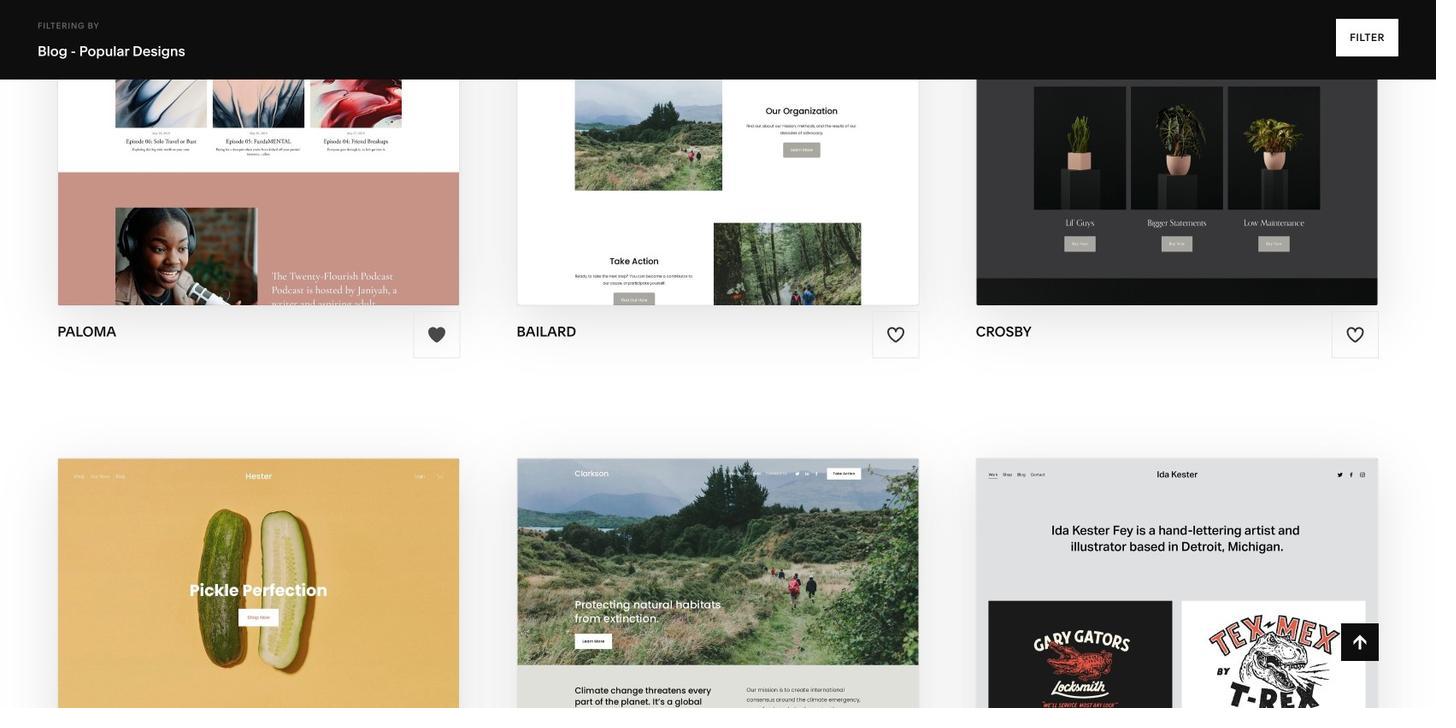 Task type: describe. For each thing, give the bounding box(es) containing it.
add bailard to your favorites list image
[[887, 325, 906, 344]]

crosby image
[[977, 0, 1379, 305]]

hester image
[[58, 459, 460, 708]]

back to top image
[[1351, 633, 1370, 652]]

paloma image
[[58, 0, 460, 305]]

add crosby to your favorites list image
[[1346, 325, 1365, 344]]



Task type: vqa. For each thing, say whether or not it's contained in the screenshot.
Explore Courses
no



Task type: locate. For each thing, give the bounding box(es) containing it.
bailard image
[[518, 0, 919, 305]]

remove paloma from your favorites list image
[[428, 325, 446, 344]]

kester image
[[977, 459, 1379, 708]]

clarkson image
[[518, 459, 919, 708]]



